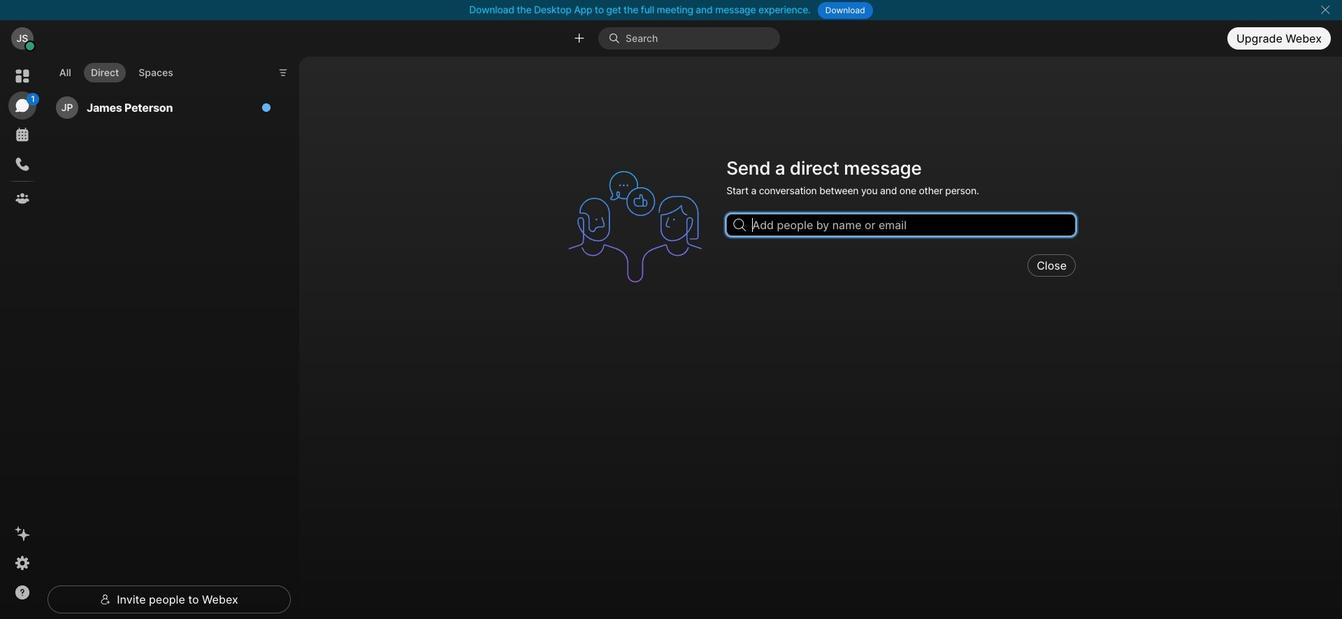 Task type: locate. For each thing, give the bounding box(es) containing it.
search_18 image
[[734, 219, 746, 232]]

james peterson, new messages list item
[[50, 90, 280, 125]]

start a conversation between you and one other person. image
[[562, 153, 718, 301]]

tab list
[[49, 55, 184, 87]]

navigation
[[0, 57, 45, 620]]



Task type: describe. For each thing, give the bounding box(es) containing it.
cancel_16 image
[[1320, 4, 1331, 15]]

webex tab list
[[8, 62, 39, 213]]

Add people by name or email text field
[[727, 214, 1076, 237]]

new messages image
[[262, 103, 271, 113]]



Task type: vqa. For each thing, say whether or not it's contained in the screenshot.
New messages image
yes



